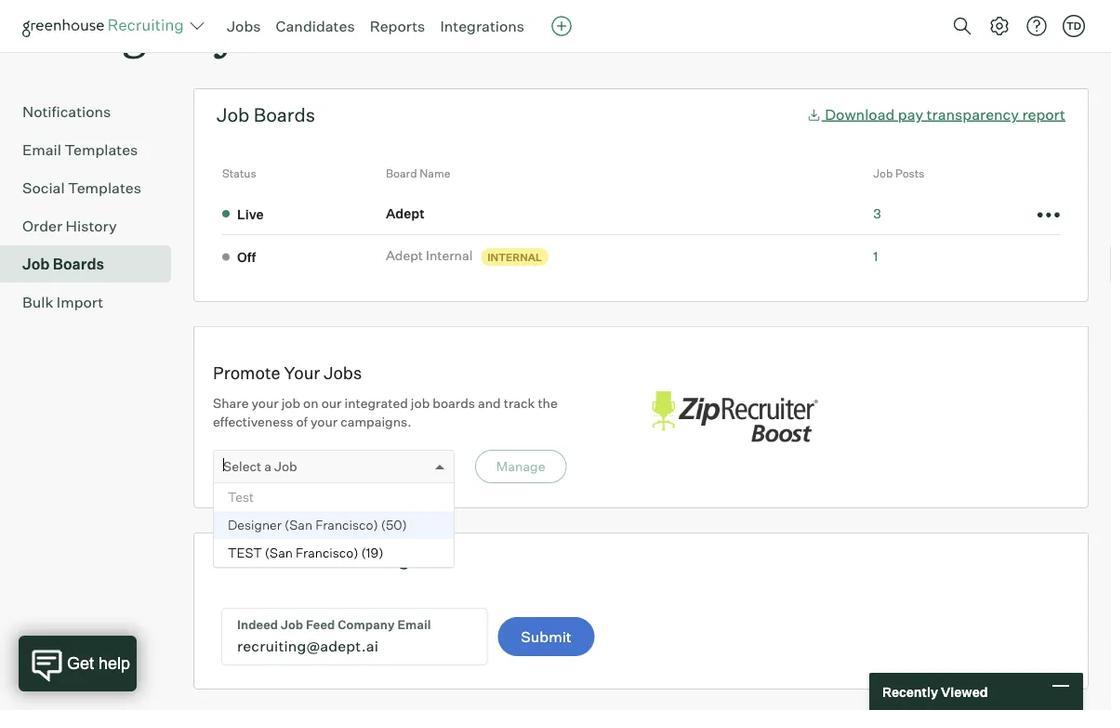 Task type: vqa. For each thing, say whether or not it's contained in the screenshot.
CANDIDATES link
yes



Task type: describe. For each thing, give the bounding box(es) containing it.
0 horizontal spatial internal
[[426, 248, 473, 264]]

order history
[[22, 217, 117, 236]]

designer
[[228, 518, 282, 534]]

on
[[303, 396, 319, 412]]

zip recruiter image
[[641, 382, 827, 454]]

email
[[22, 141, 61, 160]]

your
[[284, 363, 320, 384]]

reports link
[[370, 17, 425, 35]]

templates for social templates
[[68, 179, 141, 198]]

3 link
[[873, 206, 881, 222]]

effectiveness
[[213, 414, 293, 431]]

submit button
[[498, 618, 595, 657]]

import
[[57, 294, 103, 312]]

submit
[[521, 628, 572, 647]]

2 job from the left
[[411, 396, 430, 412]]

test (san francisco) (19)
[[228, 545, 384, 562]]

configure image
[[988, 15, 1011, 37]]

0 vertical spatial boards
[[289, 6, 422, 61]]

greenhouse recruiting image
[[22, 15, 190, 37]]

promote
[[213, 363, 280, 384]]

(san for designer
[[285, 518, 312, 534]]

order
[[22, 217, 62, 236]]

posts
[[895, 167, 925, 181]]

social templates link
[[22, 177, 164, 200]]

email templates link
[[22, 139, 164, 162]]

1 link
[[873, 249, 878, 265]]

adept for adept
[[386, 206, 425, 222]]

board
[[386, 167, 417, 181]]

integrations
[[440, 17, 525, 35]]

(50)
[[381, 518, 407, 534]]

(san for test
[[265, 545, 293, 562]]

recently
[[882, 684, 938, 700]]

select a job
[[223, 459, 297, 475]]

boards
[[433, 396, 475, 412]]

download pay transparency report
[[825, 105, 1066, 124]]

1
[[873, 249, 878, 265]]

pay
[[898, 105, 923, 124]]

download
[[825, 105, 895, 124]]

(19)
[[361, 545, 384, 562]]

settings
[[346, 548, 419, 572]]

status
[[222, 167, 256, 181]]

job posts
[[873, 167, 925, 181]]

a
[[264, 459, 271, 475]]

candidates link
[[276, 17, 355, 35]]

test
[[228, 545, 262, 562]]

select
[[223, 459, 261, 475]]

0 horizontal spatial your
[[252, 396, 279, 412]]

td button
[[1063, 15, 1085, 37]]

global partner settings
[[217, 548, 419, 572]]

1 horizontal spatial internal
[[488, 251, 542, 264]]

promote your jobs
[[213, 363, 362, 384]]

campaigns.
[[340, 414, 412, 431]]

adept link
[[386, 205, 430, 223]]

and
[[478, 396, 501, 412]]

board name
[[386, 167, 451, 181]]

bulk import
[[22, 294, 103, 312]]

the
[[538, 396, 558, 412]]

email templates
[[22, 141, 138, 160]]



Task type: locate. For each thing, give the bounding box(es) containing it.
boards
[[289, 6, 422, 61], [254, 104, 315, 127], [53, 255, 104, 274]]

1 horizontal spatial job boards
[[217, 104, 315, 127]]

1 vertical spatial job boards
[[22, 255, 104, 274]]

2 adept from the top
[[386, 248, 423, 264]]

test (san francisco) (19) option
[[214, 540, 454, 568]]

francisco) down the designer (san francisco) (50) option
[[296, 545, 358, 562]]

reports
[[370, 17, 425, 35]]

internal down adept link
[[426, 248, 473, 264]]

track
[[504, 396, 535, 412]]

jobs up our
[[324, 363, 362, 384]]

viewed
[[941, 684, 988, 700]]

1 horizontal spatial job
[[411, 396, 430, 412]]

your up effectiveness
[[252, 396, 279, 412]]

integrated
[[345, 396, 408, 412]]

0 horizontal spatial job boards
[[22, 255, 104, 274]]

adept down adept link
[[386, 248, 423, 264]]

off
[[237, 249, 256, 266]]

job boards up bulk import
[[22, 255, 104, 274]]

td button
[[1059, 11, 1089, 41]]

designer (san francisco) (50)
[[228, 518, 407, 534]]

global
[[217, 548, 273, 572]]

candidates
[[276, 17, 355, 35]]

1 vertical spatial your
[[311, 414, 338, 431]]

job left boards
[[411, 396, 430, 412]]

0 vertical spatial adept
[[386, 206, 425, 222]]

job boards link
[[22, 254, 164, 276]]

templates down notifications link
[[65, 141, 138, 160]]

adept for adept internal
[[386, 248, 423, 264]]

0 vertical spatial templates
[[65, 141, 138, 160]]

1 horizontal spatial jobs
[[324, 363, 362, 384]]

0 vertical spatial (san
[[285, 518, 312, 534]]

0 vertical spatial your
[[252, 396, 279, 412]]

share your job on our integrated job boards and track the effectiveness of your campaigns.
[[213, 396, 558, 431]]

1 vertical spatial jobs
[[324, 363, 362, 384]]

partner
[[277, 548, 342, 572]]

adept internal
[[386, 248, 473, 264]]

social
[[22, 179, 65, 198]]

configure job boards
[[22, 6, 422, 61]]

1 vertical spatial templates
[[68, 179, 141, 198]]

order history link
[[22, 215, 164, 238]]

Indeed Job Feed Company Email text field
[[222, 610, 487, 665]]

job left on
[[281, 396, 300, 412]]

bulk
[[22, 294, 53, 312]]

job boards up the status
[[217, 104, 315, 127]]

name
[[420, 167, 451, 181]]

job inside the job boards link
[[22, 255, 50, 274]]

(san inside option
[[285, 518, 312, 534]]

jobs
[[227, 17, 261, 35], [324, 363, 362, 384]]

test
[[228, 490, 254, 506]]

2 vertical spatial boards
[[53, 255, 104, 274]]

3
[[873, 206, 881, 222]]

internal
[[426, 248, 473, 264], [488, 251, 542, 264]]

report
[[1022, 105, 1066, 124]]

templates for email templates
[[65, 141, 138, 160]]

templates
[[65, 141, 138, 160], [68, 179, 141, 198]]

designer (san francisco) (50) option
[[214, 512, 454, 540]]

adept internal link
[[386, 247, 478, 265]]

1 vertical spatial adept
[[386, 248, 423, 264]]

francisco) up "test (san francisco) (19)" option
[[315, 518, 378, 534]]

1 vertical spatial (san
[[265, 545, 293, 562]]

0 vertical spatial jobs
[[227, 17, 261, 35]]

francisco) inside option
[[315, 518, 378, 534]]

0 horizontal spatial jobs
[[227, 17, 261, 35]]

jobs left the candidates 'link'
[[227, 17, 261, 35]]

integrations link
[[440, 17, 525, 35]]

(san right the test at the bottom of page
[[265, 545, 293, 562]]

(san
[[285, 518, 312, 534], [265, 545, 293, 562]]

configure
[[22, 6, 209, 61]]

internal right adept internal link
[[488, 251, 542, 264]]

job boards
[[217, 104, 315, 127], [22, 255, 104, 274]]

adept down board
[[386, 206, 425, 222]]

bulk import link
[[22, 292, 164, 314]]

job
[[219, 6, 280, 61], [217, 104, 249, 127], [873, 167, 893, 181], [22, 255, 50, 274], [274, 459, 297, 475]]

social templates
[[22, 179, 141, 198]]

transparency
[[927, 105, 1019, 124]]

our
[[321, 396, 342, 412]]

your
[[252, 396, 279, 412], [311, 414, 338, 431]]

1 horizontal spatial your
[[311, 414, 338, 431]]

of
[[296, 414, 308, 431]]

download pay transparency report link
[[807, 105, 1066, 124]]

0 vertical spatial job boards
[[217, 104, 315, 127]]

1 vertical spatial boards
[[254, 104, 315, 127]]

live
[[237, 206, 264, 223]]

0 vertical spatial francisco)
[[315, 518, 378, 534]]

1 adept from the top
[[386, 206, 425, 222]]

adept
[[386, 206, 425, 222], [386, 248, 423, 264]]

None field
[[223, 452, 228, 483]]

recently viewed
[[882, 684, 988, 700]]

francisco) for (50)
[[315, 518, 378, 534]]

jobs link
[[227, 17, 261, 35]]

share
[[213, 396, 249, 412]]

(san up test (san francisco) (19)
[[285, 518, 312, 534]]

notifications link
[[22, 101, 164, 123]]

notifications
[[22, 103, 111, 122]]

history
[[66, 217, 117, 236]]

job
[[281, 396, 300, 412], [411, 396, 430, 412]]

francisco)
[[315, 518, 378, 534], [296, 545, 358, 562]]

1 vertical spatial francisco)
[[296, 545, 358, 562]]

(san inside option
[[265, 545, 293, 562]]

templates up order history link
[[68, 179, 141, 198]]

search image
[[951, 15, 974, 37]]

1 job from the left
[[281, 396, 300, 412]]

your down our
[[311, 414, 338, 431]]

francisco) for (19)
[[296, 545, 358, 562]]

0 horizontal spatial job
[[281, 396, 300, 412]]

francisco) inside option
[[296, 545, 358, 562]]

td
[[1066, 20, 1081, 32]]



